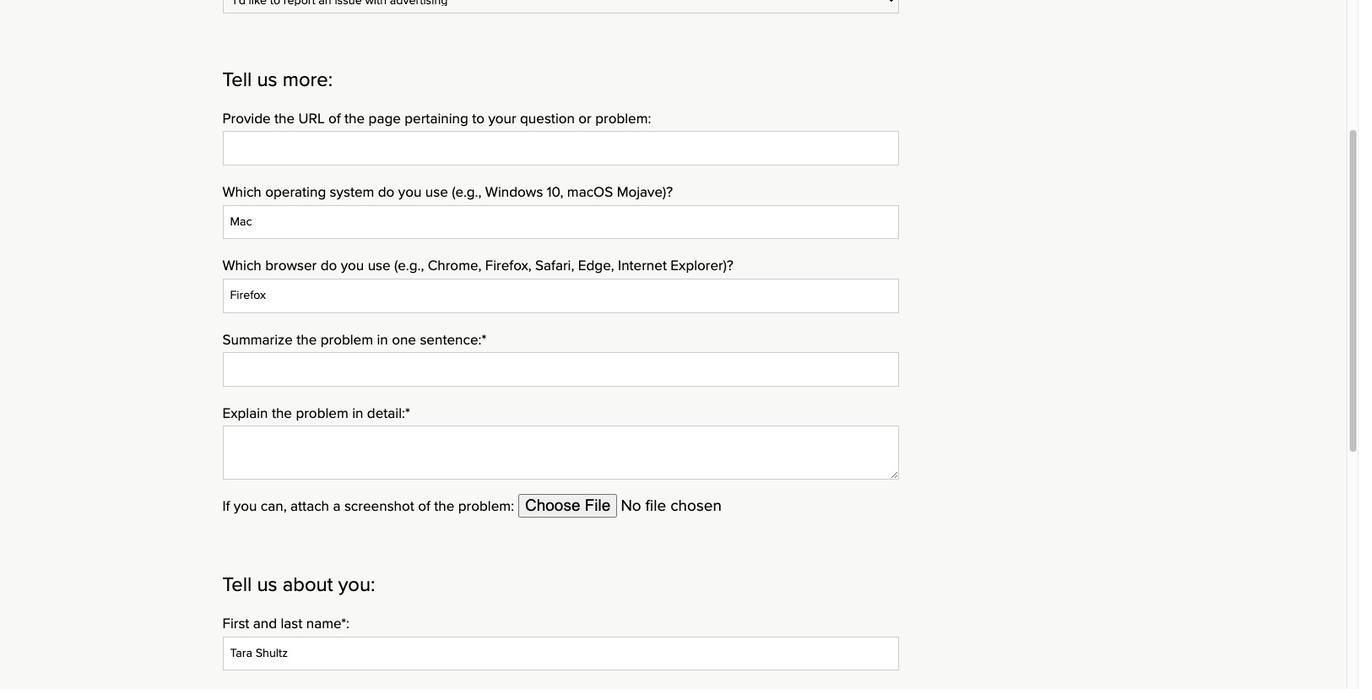 Task type: describe. For each thing, give the bounding box(es) containing it.
explain
[[223, 404, 268, 422]]

you:
[[338, 573, 375, 597]]

1 vertical spatial do
[[321, 257, 337, 275]]

10,
[[547, 183, 564, 201]]

screenshot
[[345, 497, 415, 515]]

If you can, attach a screenshot of the problem: file field
[[519, 493, 853, 519]]

browser
[[265, 257, 317, 275]]

1 horizontal spatial do
[[378, 183, 395, 201]]

first
[[223, 615, 249, 633]]

your
[[489, 110, 517, 128]]

which browser do you use (e.g., chrome, firefox, safari, edge, internet explorer)?
[[223, 257, 734, 275]]

tell for tell us more:
[[223, 68, 252, 92]]

system
[[330, 183, 374, 201]]

sentence:*
[[420, 331, 487, 348]]

provide
[[223, 110, 271, 128]]

if
[[223, 497, 230, 515]]

2 vertical spatial you
[[234, 497, 257, 515]]

firefox,
[[486, 257, 532, 275]]

can,
[[261, 497, 287, 515]]

more:
[[283, 68, 333, 92]]

question
[[520, 110, 575, 128]]

in for detail:*
[[352, 404, 364, 422]]

or
[[579, 110, 592, 128]]

0 vertical spatial problem:
[[596, 110, 652, 128]]

attach
[[291, 497, 329, 515]]

summarize the problem in one sentence:*
[[223, 331, 487, 348]]

first and last name*:
[[223, 615, 350, 633]]

pertaining
[[405, 110, 469, 128]]

operating
[[265, 183, 326, 201]]

the for explain
[[272, 404, 292, 422]]

macos
[[567, 183, 613, 201]]

and
[[253, 615, 277, 633]]

us for more:
[[257, 68, 278, 92]]

internet
[[618, 257, 667, 275]]

Provide the URL of the page pertaining to your question or problem: text field
[[223, 131, 899, 166]]

mojave)?
[[617, 183, 673, 201]]

provide the url of the page pertaining to your question or problem:
[[223, 110, 652, 128]]

2 horizontal spatial you
[[398, 183, 422, 201]]

to
[[472, 110, 485, 128]]



Task type: vqa. For each thing, say whether or not it's contained in the screenshot.
AI.
no



Task type: locate. For each thing, give the bounding box(es) containing it.
the right summarize
[[297, 331, 317, 348]]

0 vertical spatial tell
[[223, 68, 252, 92]]

tell for tell us about you:
[[223, 573, 252, 597]]

tell up first
[[223, 573, 252, 597]]

0 horizontal spatial use
[[368, 257, 391, 275]]

1 us from the top
[[257, 68, 278, 92]]

of right screenshot
[[418, 497, 431, 515]]

tell us about you:
[[223, 573, 375, 597]]

tell up provide
[[223, 68, 252, 92]]

url
[[299, 110, 325, 128]]

of right the "url"
[[329, 110, 341, 128]]

in
[[377, 331, 388, 348], [352, 404, 364, 422]]

0 vertical spatial us
[[257, 68, 278, 92]]

0 horizontal spatial (e.g.,
[[394, 257, 424, 275]]

in left detail:* at left bottom
[[352, 404, 364, 422]]

(e.g., left windows
[[452, 183, 482, 201]]

1 horizontal spatial in
[[377, 331, 388, 348]]

2 which from the top
[[223, 257, 262, 275]]

of
[[329, 110, 341, 128], [418, 497, 431, 515]]

problem for one
[[321, 331, 373, 348]]

tell us more:
[[223, 68, 333, 92]]

use
[[426, 183, 448, 201], [368, 257, 391, 275]]

do right system
[[378, 183, 395, 201]]

(e.g.,
[[452, 183, 482, 201], [394, 257, 424, 275]]

0 vertical spatial (e.g.,
[[452, 183, 482, 201]]

you right browser
[[341, 257, 364, 275]]

0 horizontal spatial of
[[329, 110, 341, 128]]

First and last name*: text field
[[223, 636, 899, 671]]

(e.g., left chrome,
[[394, 257, 424, 275]]

Explain the problem in detail:* text field
[[223, 426, 899, 480]]

1 horizontal spatial problem:
[[596, 110, 652, 128]]

in for one
[[377, 331, 388, 348]]

problem:
[[596, 110, 652, 128], [458, 497, 514, 515]]

0 horizontal spatial you
[[234, 497, 257, 515]]

Which browser do you use (e.g., Chrome, Firefox, Safari, Edge, Internet Explorer)? text field
[[223, 279, 899, 313]]

safari,
[[536, 257, 575, 275]]

use down provide the url of the page pertaining to your question or problem:
[[426, 183, 448, 201]]

0 vertical spatial in
[[377, 331, 388, 348]]

1 vertical spatial use
[[368, 257, 391, 275]]

2 us from the top
[[257, 573, 278, 597]]

1 vertical spatial you
[[341, 257, 364, 275]]

the left the "url"
[[275, 110, 295, 128]]

summarize
[[223, 331, 293, 348]]

1 vertical spatial (e.g.,
[[394, 257, 424, 275]]

one
[[392, 331, 416, 348]]

which left operating at the top
[[223, 183, 262, 201]]

a
[[333, 497, 341, 515]]

the right screenshot
[[434, 497, 455, 515]]

1 vertical spatial us
[[257, 573, 278, 597]]

if you can, attach a screenshot of the problem:
[[223, 497, 514, 515]]

explain the problem in detail:*
[[223, 404, 410, 422]]

detail:*
[[367, 404, 410, 422]]

us
[[257, 68, 278, 92], [257, 573, 278, 597]]

tell
[[223, 68, 252, 92], [223, 573, 252, 597]]

0 vertical spatial use
[[426, 183, 448, 201]]

the for summarize
[[297, 331, 317, 348]]

1 which from the top
[[223, 183, 262, 201]]

problem left one
[[321, 331, 373, 348]]

1 horizontal spatial you
[[341, 257, 364, 275]]

which for which operating system do you use (e.g., windows 10, macos mojave)?
[[223, 183, 262, 201]]

0 horizontal spatial problem:
[[458, 497, 514, 515]]

2 tell from the top
[[223, 573, 252, 597]]

you right system
[[398, 183, 422, 201]]

Which operating system do you use (e.g., Windows 10, macOS Mojave)? text field
[[223, 205, 899, 239]]

Summarize the problem in one sentence:* text field
[[223, 352, 899, 387]]

chrome,
[[428, 257, 482, 275]]

1 tell from the top
[[223, 68, 252, 92]]

us up and
[[257, 573, 278, 597]]

0 horizontal spatial in
[[352, 404, 364, 422]]

do right browser
[[321, 257, 337, 275]]

1 vertical spatial problem:
[[458, 497, 514, 515]]

name*:
[[306, 615, 350, 633]]

1 vertical spatial tell
[[223, 573, 252, 597]]

the for provide
[[275, 110, 295, 128]]

0 vertical spatial you
[[398, 183, 422, 201]]

0 vertical spatial problem
[[321, 331, 373, 348]]

do
[[378, 183, 395, 201], [321, 257, 337, 275]]

problem
[[321, 331, 373, 348], [296, 404, 349, 422]]

which operating system do you use (e.g., windows 10, macos mojave)?
[[223, 183, 673, 201]]

about
[[283, 573, 333, 597]]

0 vertical spatial do
[[378, 183, 395, 201]]

1 horizontal spatial of
[[418, 497, 431, 515]]

use left chrome,
[[368, 257, 391, 275]]

1 horizontal spatial (e.g.,
[[452, 183, 482, 201]]

last
[[281, 615, 303, 633]]

1 vertical spatial which
[[223, 257, 262, 275]]

problem left detail:* at left bottom
[[296, 404, 349, 422]]

page
[[369, 110, 401, 128]]

us for about
[[257, 573, 278, 597]]

you
[[398, 183, 422, 201], [341, 257, 364, 275], [234, 497, 257, 515]]

windows
[[486, 183, 543, 201]]

which
[[223, 183, 262, 201], [223, 257, 262, 275]]

which for which browser do you use (e.g., chrome, firefox, safari, edge, internet explorer)?
[[223, 257, 262, 275]]

0 vertical spatial which
[[223, 183, 262, 201]]

edge,
[[578, 257, 615, 275]]

1 horizontal spatial use
[[426, 183, 448, 201]]

which left browser
[[223, 257, 262, 275]]

0 horizontal spatial do
[[321, 257, 337, 275]]

the left page
[[345, 110, 365, 128]]

you right if
[[234, 497, 257, 515]]

us left more:
[[257, 68, 278, 92]]

1 vertical spatial of
[[418, 497, 431, 515]]

0 vertical spatial of
[[329, 110, 341, 128]]

problem for detail:*
[[296, 404, 349, 422]]

the right explain
[[272, 404, 292, 422]]

the
[[275, 110, 295, 128], [345, 110, 365, 128], [297, 331, 317, 348], [272, 404, 292, 422], [434, 497, 455, 515]]

1 vertical spatial problem
[[296, 404, 349, 422]]

1 vertical spatial in
[[352, 404, 364, 422]]

in left one
[[377, 331, 388, 348]]

explorer)?
[[671, 257, 734, 275]]



